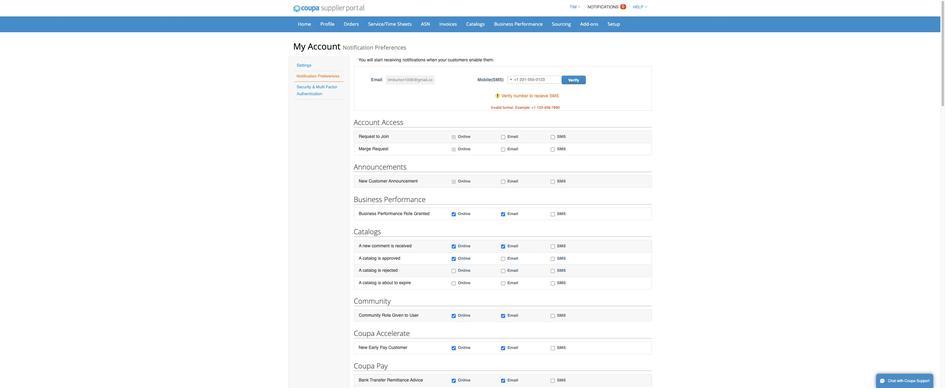 Task type: describe. For each thing, give the bounding box(es) containing it.
notifications
[[403, 57, 426, 62]]

456-
[[544, 106, 552, 110]]

chat with coupa support button
[[876, 375, 934, 389]]

email for a new comment is received
[[508, 244, 518, 249]]

sms for merge request
[[557, 147, 566, 151]]

telephone country code image
[[510, 79, 512, 80]]

sms for a new comment is received
[[557, 244, 566, 249]]

online for merge request
[[458, 147, 471, 151]]

+1
[[532, 106, 536, 110]]

join
[[381, 134, 389, 139]]

0 horizontal spatial account
[[308, 40, 341, 52]]

granted
[[414, 211, 430, 216]]

to right about
[[394, 281, 398, 286]]

2 vertical spatial business
[[359, 211, 376, 216]]

verify button
[[562, 76, 586, 84]]

coupa accelerate
[[354, 329, 410, 339]]

online for request to join
[[458, 134, 471, 139]]

announcements
[[354, 162, 407, 172]]

is for rejected
[[378, 268, 381, 273]]

authentication
[[297, 92, 322, 96]]

notification preferences
[[297, 74, 340, 79]]

my
[[293, 40, 306, 52]]

1 vertical spatial request
[[372, 146, 389, 151]]

sourcing
[[552, 21, 571, 27]]

navigation containing notifications 0
[[567, 1, 647, 13]]

receiving
[[384, 57, 401, 62]]

you will start receiving notifications when your customers enable them.
[[359, 57, 494, 62]]

received
[[395, 244, 412, 249]]

0 vertical spatial catalogs
[[466, 21, 485, 27]]

online for new early pay customer
[[458, 346, 471, 351]]

mobile(sms)
[[478, 77, 504, 82]]

1 vertical spatial business
[[354, 195, 382, 205]]

add-ons link
[[576, 19, 603, 29]]

&
[[312, 85, 315, 89]]

online for business performance role granted
[[458, 212, 471, 216]]

email for request to join
[[508, 134, 518, 139]]

1 vertical spatial pay
[[377, 361, 388, 371]]

help
[[633, 5, 644, 9]]

setup
[[608, 21, 620, 27]]

123-
[[537, 106, 544, 110]]

a for a catalog is about to expire
[[359, 281, 362, 286]]

catalog for a catalog is rejected
[[363, 268, 377, 273]]

merge
[[359, 146, 371, 151]]

0
[[622, 4, 625, 9]]

asn link
[[417, 19, 434, 29]]

transfer
[[370, 378, 386, 383]]

online for a catalog is rejected
[[458, 269, 471, 273]]

request to join
[[359, 134, 389, 139]]

1 vertical spatial preferences
[[318, 74, 340, 79]]

a catalog is approved
[[359, 256, 400, 261]]

new early pay customer
[[359, 346, 407, 351]]

multi
[[316, 85, 325, 89]]

comment
[[372, 244, 390, 249]]

early
[[369, 346, 379, 351]]

online for community role given to user
[[458, 314, 471, 318]]

community role given to user
[[359, 313, 419, 318]]

community for community role given to user
[[359, 313, 381, 318]]

settings link
[[297, 63, 311, 68]]

0 horizontal spatial customer
[[369, 179, 388, 184]]

announcement
[[389, 179, 418, 184]]

verify for verify number to recieve sms
[[502, 93, 512, 98]]

orders
[[344, 21, 359, 27]]

sms for business performance role granted
[[557, 212, 566, 216]]

new for new customer announcement
[[359, 179, 368, 184]]

user
[[410, 313, 419, 318]]

factor
[[326, 85, 337, 89]]

service/time sheets link
[[364, 19, 416, 29]]

notifications
[[588, 5, 619, 9]]

1 vertical spatial performance
[[384, 195, 426, 205]]

+1 201-555-0123 text field
[[508, 76, 561, 84]]

sms for community role given to user
[[557, 314, 566, 318]]

service/time
[[368, 21, 396, 27]]

sourcing link
[[548, 19, 575, 29]]

remittance
[[387, 378, 409, 383]]

security & multi factor authentication
[[297, 85, 337, 96]]

0 vertical spatial request
[[359, 134, 375, 139]]

customers
[[448, 57, 468, 62]]

chat
[[888, 379, 896, 384]]

profile
[[320, 21, 335, 27]]

home link
[[294, 19, 315, 29]]

coupa for coupa pay
[[354, 361, 375, 371]]

accelerate
[[377, 329, 410, 339]]

coupa inside chat with coupa support button
[[905, 379, 916, 384]]

help link
[[630, 5, 647, 9]]

will
[[367, 57, 373, 62]]

about
[[382, 281, 393, 286]]

new customer announcement
[[359, 179, 418, 184]]

security
[[297, 85, 311, 89]]

notifications 0
[[588, 4, 625, 9]]

start
[[374, 57, 383, 62]]

sms for a catalog is rejected
[[557, 269, 566, 273]]

sheets
[[397, 21, 412, 27]]

orders link
[[340, 19, 363, 29]]

email for a catalog is about to expire
[[508, 281, 518, 286]]

a for a catalog is rejected
[[359, 268, 362, 273]]

email for a catalog is rejected
[[508, 269, 518, 273]]

rejected
[[382, 268, 398, 273]]

a catalog is about to expire
[[359, 281, 411, 286]]

online for a catalog is about to expire
[[458, 281, 471, 286]]

0 horizontal spatial role
[[382, 313, 391, 318]]

when
[[427, 57, 437, 62]]

to left user
[[405, 313, 408, 318]]

add-
[[580, 21, 591, 27]]

business performance role granted
[[359, 211, 430, 216]]

invalid format. example: +1 123-456-7890
[[491, 106, 560, 110]]

a new comment is received
[[359, 244, 412, 249]]

a for a new comment is received
[[359, 244, 362, 249]]

notification preferences link
[[297, 74, 340, 79]]

Telephone country code field
[[508, 76, 514, 84]]

bank
[[359, 378, 369, 383]]

0 vertical spatial performance
[[515, 21, 543, 27]]

1 horizontal spatial business performance
[[494, 21, 543, 27]]

coupa for coupa accelerate
[[354, 329, 375, 339]]

a catalog is rejected
[[359, 268, 398, 273]]

profile link
[[316, 19, 339, 29]]

add-ons
[[580, 21, 598, 27]]

7890
[[552, 106, 560, 110]]

is for approved
[[378, 256, 381, 261]]

setup link
[[604, 19, 624, 29]]



Task type: vqa. For each thing, say whether or not it's contained in the screenshot.
rightmost Customer
yes



Task type: locate. For each thing, give the bounding box(es) containing it.
sms for new early pay customer
[[557, 346, 566, 351]]

email for new customer announcement
[[508, 179, 518, 184]]

1 vertical spatial new
[[359, 346, 368, 351]]

1 online from the top
[[458, 134, 471, 139]]

customer down accelerate
[[389, 346, 407, 351]]

catalog down a catalog is rejected
[[363, 281, 377, 286]]

None checkbox
[[452, 148, 456, 152], [551, 148, 555, 152], [452, 180, 456, 184], [452, 213, 456, 217], [551, 213, 555, 217], [501, 245, 505, 249], [452, 257, 456, 261], [501, 257, 505, 261], [452, 270, 456, 274], [501, 270, 505, 274], [551, 270, 555, 274], [501, 282, 505, 286], [501, 314, 505, 318], [551, 314, 555, 318], [452, 347, 456, 351], [501, 347, 505, 351], [551, 347, 555, 351], [452, 148, 456, 152], [551, 148, 555, 152], [452, 180, 456, 184], [452, 213, 456, 217], [551, 213, 555, 217], [501, 245, 505, 249], [452, 257, 456, 261], [501, 257, 505, 261], [452, 270, 456, 274], [501, 270, 505, 274], [551, 270, 555, 274], [501, 282, 505, 286], [501, 314, 505, 318], [551, 314, 555, 318], [452, 347, 456, 351], [501, 347, 505, 351], [551, 347, 555, 351]]

5 online from the top
[[458, 244, 471, 249]]

community up the community role given to user
[[354, 296, 391, 306]]

verify
[[568, 78, 579, 83], [502, 93, 512, 98]]

example:
[[515, 106, 531, 110]]

is left about
[[378, 281, 381, 286]]

role
[[404, 211, 413, 216], [382, 313, 391, 318]]

1 vertical spatial role
[[382, 313, 391, 318]]

new left early
[[359, 346, 368, 351]]

email for merge request
[[508, 147, 518, 151]]

email for community role given to user
[[508, 314, 518, 318]]

them.
[[484, 57, 494, 62]]

0 vertical spatial pay
[[380, 346, 387, 351]]

0 vertical spatial preferences
[[375, 44, 406, 51]]

4 online from the top
[[458, 212, 471, 216]]

verify number to recieve sms
[[502, 93, 559, 98]]

service/time sheets
[[368, 21, 412, 27]]

catalog down new
[[363, 256, 377, 261]]

notification inside my account notification preferences
[[343, 44, 373, 51]]

email for a catalog is approved
[[508, 256, 518, 261]]

1 vertical spatial account
[[354, 117, 380, 127]]

0 vertical spatial account
[[308, 40, 341, 52]]

coupa
[[354, 329, 375, 339], [354, 361, 375, 371], [905, 379, 916, 384]]

2 catalog from the top
[[363, 268, 377, 273]]

catalogs link
[[462, 19, 489, 29]]

1 horizontal spatial customer
[[389, 346, 407, 351]]

4 a from the top
[[359, 281, 362, 286]]

a up a catalog is rejected
[[359, 256, 362, 261]]

0 horizontal spatial preferences
[[318, 74, 340, 79]]

0 vertical spatial business
[[494, 21, 513, 27]]

online for a catalog is approved
[[458, 256, 471, 261]]

a down a catalog is rejected
[[359, 281, 362, 286]]

6 online from the top
[[458, 256, 471, 261]]

3 a from the top
[[359, 268, 362, 273]]

access
[[382, 117, 403, 127]]

1 horizontal spatial catalogs
[[466, 21, 485, 27]]

1 horizontal spatial notification
[[343, 44, 373, 51]]

0 vertical spatial business performance
[[494, 21, 543, 27]]

pay right early
[[380, 346, 387, 351]]

verify for verify
[[568, 78, 579, 83]]

a for a catalog is approved
[[359, 256, 362, 261]]

3 online from the top
[[458, 179, 471, 184]]

1 vertical spatial catalog
[[363, 268, 377, 273]]

settings
[[297, 63, 311, 68]]

recieve
[[534, 93, 548, 98]]

1 horizontal spatial account
[[354, 117, 380, 127]]

online
[[458, 134, 471, 139], [458, 147, 471, 151], [458, 179, 471, 184], [458, 212, 471, 216], [458, 244, 471, 249], [458, 256, 471, 261], [458, 269, 471, 273], [458, 281, 471, 286], [458, 314, 471, 318], [458, 346, 471, 351], [458, 378, 471, 383]]

coupa up bank
[[354, 361, 375, 371]]

0 horizontal spatial notification
[[297, 74, 317, 79]]

community
[[354, 296, 391, 306], [359, 313, 381, 318]]

1 catalog from the top
[[363, 256, 377, 261]]

coupa up early
[[354, 329, 375, 339]]

you
[[359, 57, 366, 62]]

coupa supplier portal image
[[289, 1, 369, 16]]

is left approved
[[378, 256, 381, 261]]

preferences
[[375, 44, 406, 51], [318, 74, 340, 79]]

0 horizontal spatial catalogs
[[354, 227, 381, 237]]

email
[[371, 77, 383, 82], [508, 134, 518, 139], [508, 147, 518, 151], [508, 179, 518, 184], [508, 212, 518, 216], [508, 244, 518, 249], [508, 256, 518, 261], [508, 269, 518, 273], [508, 281, 518, 286], [508, 314, 518, 318], [508, 346, 518, 351], [508, 378, 518, 383]]

2 vertical spatial catalog
[[363, 281, 377, 286]]

notification up you
[[343, 44, 373, 51]]

new for new early pay customer
[[359, 346, 368, 351]]

1 a from the top
[[359, 244, 362, 249]]

home
[[298, 21, 311, 27]]

to left join
[[376, 134, 380, 139]]

2 vertical spatial coupa
[[905, 379, 916, 384]]

chat with coupa support
[[888, 379, 930, 384]]

9 online from the top
[[458, 314, 471, 318]]

10 online from the top
[[458, 346, 471, 351]]

is for about
[[378, 281, 381, 286]]

ons
[[591, 21, 598, 27]]

online for new customer announcement
[[458, 179, 471, 184]]

is left rejected
[[378, 268, 381, 273]]

customer down announcements on the left top of the page
[[369, 179, 388, 184]]

None checkbox
[[452, 135, 456, 139], [501, 135, 505, 139], [551, 135, 555, 139], [501, 148, 505, 152], [501, 180, 505, 184], [551, 180, 555, 184], [501, 213, 505, 217], [452, 245, 456, 249], [551, 245, 555, 249], [551, 257, 555, 261], [452, 282, 456, 286], [551, 282, 555, 286], [452, 314, 456, 318], [452, 379, 456, 383], [501, 379, 505, 383], [551, 379, 555, 383], [452, 135, 456, 139], [501, 135, 505, 139], [551, 135, 555, 139], [501, 148, 505, 152], [501, 180, 505, 184], [551, 180, 555, 184], [501, 213, 505, 217], [452, 245, 456, 249], [551, 245, 555, 249], [551, 257, 555, 261], [452, 282, 456, 286], [551, 282, 555, 286], [452, 314, 456, 318], [452, 379, 456, 383], [501, 379, 505, 383], [551, 379, 555, 383]]

1 horizontal spatial preferences
[[375, 44, 406, 51]]

sms for bank transfer remittance advice
[[557, 378, 566, 383]]

sms for new customer announcement
[[557, 179, 566, 184]]

new
[[363, 244, 371, 249]]

7 online from the top
[[458, 269, 471, 273]]

security & multi factor authentication link
[[297, 85, 337, 96]]

customer
[[369, 179, 388, 184], [389, 346, 407, 351]]

2 vertical spatial performance
[[378, 211, 403, 216]]

catalog
[[363, 256, 377, 261], [363, 268, 377, 273], [363, 281, 377, 286]]

email for bank transfer remittance advice
[[508, 378, 518, 383]]

catalog down a catalog is approved
[[363, 268, 377, 273]]

0 vertical spatial customer
[[369, 179, 388, 184]]

pay
[[380, 346, 387, 351], [377, 361, 388, 371]]

to left the recieve
[[530, 93, 533, 98]]

0 horizontal spatial verify
[[502, 93, 512, 98]]

coupa right with
[[905, 379, 916, 384]]

a
[[359, 244, 362, 249], [359, 256, 362, 261], [359, 268, 362, 273], [359, 281, 362, 286]]

a down a catalog is approved
[[359, 268, 362, 273]]

0 vertical spatial community
[[354, 296, 391, 306]]

advice
[[410, 378, 423, 383]]

1 vertical spatial community
[[359, 313, 381, 318]]

0 vertical spatial verify
[[568, 78, 579, 83]]

sms for a catalog is approved
[[557, 256, 566, 261]]

performance
[[515, 21, 543, 27], [384, 195, 426, 205], [378, 211, 403, 216]]

0 horizontal spatial business performance
[[354, 195, 426, 205]]

verify inside button
[[568, 78, 579, 83]]

my account notification preferences
[[293, 40, 406, 52]]

pay up the 'transfer'
[[377, 361, 388, 371]]

online for a new comment is received
[[458, 244, 471, 249]]

0 vertical spatial new
[[359, 179, 368, 184]]

community for community
[[354, 296, 391, 306]]

navigation
[[567, 1, 647, 13]]

0 vertical spatial catalog
[[363, 256, 377, 261]]

preferences inside my account notification preferences
[[375, 44, 406, 51]]

1 vertical spatial coupa
[[354, 361, 375, 371]]

2 a from the top
[[359, 256, 362, 261]]

community up coupa accelerate
[[359, 313, 381, 318]]

notification down settings
[[297, 74, 317, 79]]

0 vertical spatial role
[[404, 211, 413, 216]]

account up the request to join
[[354, 117, 380, 127]]

1 new from the top
[[359, 179, 368, 184]]

1 vertical spatial catalogs
[[354, 227, 381, 237]]

role left granted
[[404, 211, 413, 216]]

business inside business performance link
[[494, 21, 513, 27]]

bank transfer remittance advice
[[359, 378, 423, 383]]

sms for request to join
[[557, 134, 566, 139]]

merge request
[[359, 146, 389, 151]]

enable
[[469, 57, 482, 62]]

role left given
[[382, 313, 391, 318]]

given
[[392, 313, 404, 318]]

business
[[494, 21, 513, 27], [354, 195, 382, 205], [359, 211, 376, 216]]

11 online from the top
[[458, 378, 471, 383]]

8 online from the top
[[458, 281, 471, 286]]

asn
[[421, 21, 430, 27]]

2 online from the top
[[458, 147, 471, 151]]

new down announcements on the left top of the page
[[359, 179, 368, 184]]

number
[[514, 93, 528, 98]]

sms for a catalog is about to expire
[[557, 281, 566, 286]]

tim
[[570, 5, 577, 9]]

new
[[359, 179, 368, 184], [359, 346, 368, 351]]

request up merge
[[359, 134, 375, 139]]

0 vertical spatial coupa
[[354, 329, 375, 339]]

business performance
[[494, 21, 543, 27], [354, 195, 426, 205]]

tim link
[[567, 5, 580, 9]]

1 horizontal spatial role
[[404, 211, 413, 216]]

1 vertical spatial notification
[[297, 74, 317, 79]]

email for new early pay customer
[[508, 346, 518, 351]]

coupa pay
[[354, 361, 388, 371]]

3 catalog from the top
[[363, 281, 377, 286]]

invalid
[[491, 106, 502, 110]]

account down profile link on the left top
[[308, 40, 341, 52]]

preferences up receiving
[[375, 44, 406, 51]]

with
[[897, 379, 904, 384]]

catalogs up new
[[354, 227, 381, 237]]

is left received
[[391, 244, 394, 249]]

2 new from the top
[[359, 346, 368, 351]]

your
[[438, 57, 447, 62]]

online for bank transfer remittance advice
[[458, 378, 471, 383]]

1 vertical spatial business performance
[[354, 195, 426, 205]]

expire
[[399, 281, 411, 286]]

catalog for a catalog is approved
[[363, 256, 377, 261]]

1 vertical spatial verify
[[502, 93, 512, 98]]

preferences up factor
[[318, 74, 340, 79]]

1 horizontal spatial verify
[[568, 78, 579, 83]]

sms
[[550, 93, 559, 98], [557, 134, 566, 139], [557, 147, 566, 151], [557, 179, 566, 184], [557, 212, 566, 216], [557, 244, 566, 249], [557, 256, 566, 261], [557, 269, 566, 273], [557, 281, 566, 286], [557, 314, 566, 318], [557, 346, 566, 351], [557, 378, 566, 383]]

invoices
[[440, 21, 457, 27]]

email for business performance role granted
[[508, 212, 518, 216]]

0 vertical spatial notification
[[343, 44, 373, 51]]

catalogs right invoices link
[[466, 21, 485, 27]]

request down join
[[372, 146, 389, 151]]

1 vertical spatial customer
[[389, 346, 407, 351]]

a left new
[[359, 244, 362, 249]]

support
[[917, 379, 930, 384]]

account access
[[354, 117, 403, 127]]

business performance link
[[490, 19, 547, 29]]

catalog for a catalog is about to expire
[[363, 281, 377, 286]]

invoices link
[[435, 19, 461, 29]]

None text field
[[386, 76, 435, 84]]

format.
[[503, 106, 514, 110]]



